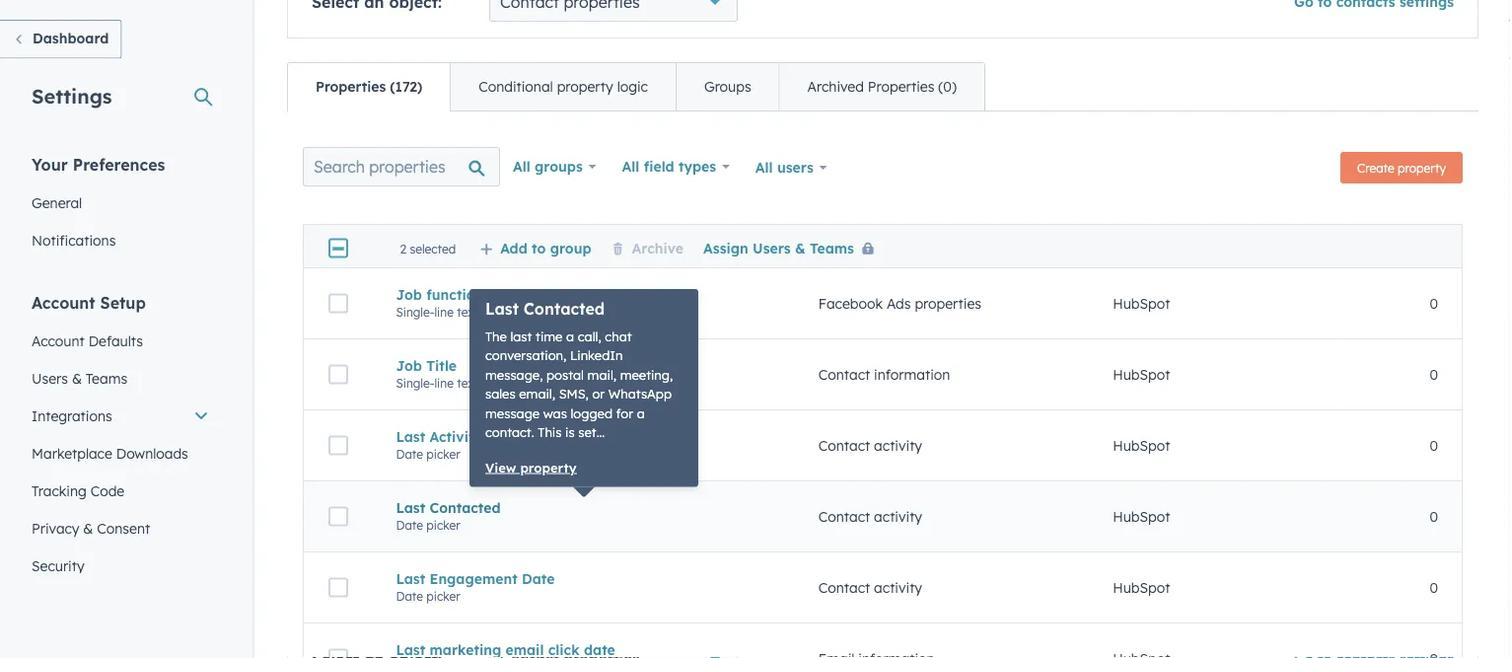 Task type: locate. For each thing, give the bounding box(es) containing it.
last activity date button
[[396, 428, 771, 445]]

meeting,
[[620, 367, 673, 383]]

all inside 'popup button'
[[513, 158, 531, 175]]

4 hubspot from the top
[[1113, 508, 1171, 525]]

contacted inside last contacted date picker
[[430, 499, 501, 516]]

1 vertical spatial a
[[637, 405, 645, 421]]

3 activity from the top
[[874, 579, 923, 596]]

single- down function
[[396, 305, 435, 319]]

& up integrations
[[72, 370, 82, 387]]

1 vertical spatial text
[[457, 376, 479, 390]]

contact activity
[[819, 437, 923, 454], [819, 508, 923, 525], [819, 579, 923, 596]]

3 contact from the top
[[819, 508, 870, 525]]

archived properties (0) link
[[779, 63, 985, 111]]

all left the users
[[756, 159, 773, 176]]

property for create
[[1398, 160, 1446, 175]]

0 horizontal spatial a
[[566, 328, 574, 344]]

0 vertical spatial a
[[566, 328, 574, 344]]

0
[[1430, 295, 1439, 312], [1430, 366, 1439, 383], [1430, 437, 1439, 454], [1430, 508, 1439, 525], [1430, 579, 1439, 596]]

0 vertical spatial text
[[457, 305, 479, 319]]

your
[[32, 154, 68, 174]]

1 activity from the top
[[874, 437, 923, 454]]

last up the
[[485, 299, 519, 319]]

2 text from the top
[[457, 376, 479, 390]]

1 account from the top
[[32, 293, 95, 312]]

1 hubspot from the top
[[1113, 295, 1171, 312]]

1 horizontal spatial &
[[83, 519, 93, 537]]

3 hubspot from the top
[[1113, 437, 1171, 454]]

last for last contacted
[[396, 499, 425, 516]]

view property
[[485, 459, 577, 476]]

users
[[777, 159, 814, 176]]

line down title
[[435, 376, 454, 390]]

last
[[511, 328, 532, 344]]

mail,
[[588, 367, 617, 383]]

0 horizontal spatial &
[[72, 370, 82, 387]]

last left activity
[[396, 428, 425, 445]]

last for last engagement date
[[396, 570, 425, 587]]

contact.
[[485, 424, 534, 441]]

property inside tab panel
[[1398, 160, 1446, 175]]

add
[[500, 239, 528, 256]]

text inside job title single-line text
[[457, 376, 479, 390]]

job inside job title single-line text
[[396, 357, 422, 374]]

is
[[565, 424, 575, 441]]

4 0 from the top
[[1430, 508, 1439, 525]]

integrations
[[32, 407, 112, 424]]

account setup
[[32, 293, 146, 312]]

all for all field types
[[622, 158, 640, 175]]

contacted for last contacted the last time a call, chat conversation, linkedin message, postal mail, meeting, sales email, sms, or whatsapp message was logged for a contact. this is set…
[[524, 299, 605, 319]]

tab list
[[287, 62, 986, 111]]

0 horizontal spatial teams
[[86, 370, 127, 387]]

& right assign
[[795, 239, 806, 256]]

property left logic
[[557, 78, 613, 95]]

last left engagement
[[396, 570, 425, 587]]

0 vertical spatial line
[[435, 305, 454, 319]]

1 picker from the top
[[427, 447, 460, 462]]

all groups button
[[500, 147, 609, 186]]

tracking
[[32, 482, 87, 499]]

1 horizontal spatial properties
[[868, 78, 935, 95]]

1 contact from the top
[[819, 366, 870, 383]]

users & teams link
[[20, 360, 221, 397]]

0 vertical spatial &
[[795, 239, 806, 256]]

date
[[487, 428, 520, 445], [396, 447, 423, 462], [396, 518, 423, 533], [522, 570, 555, 587], [396, 589, 423, 604]]

teams down defaults
[[86, 370, 127, 387]]

a left call,
[[566, 328, 574, 344]]

2 account from the top
[[32, 332, 85, 349]]

properties left (0)
[[868, 78, 935, 95]]

contacted for last contacted date picker
[[430, 499, 501, 516]]

3 0 from the top
[[1430, 437, 1439, 454]]

1 vertical spatial activity
[[874, 508, 923, 525]]

privacy
[[32, 519, 79, 537]]

all left field
[[622, 158, 640, 175]]

hubspot for last engagement date
[[1113, 579, 1171, 596]]

text for job function
[[457, 305, 479, 319]]

& for teams
[[72, 370, 82, 387]]

(0)
[[939, 78, 957, 95]]

title
[[426, 357, 457, 374]]

1 vertical spatial teams
[[86, 370, 127, 387]]

5 0 from the top
[[1430, 579, 1439, 596]]

0 vertical spatial contact activity
[[819, 437, 923, 454]]

job left title
[[396, 357, 422, 374]]

account setup element
[[20, 292, 221, 585]]

picker up engagement
[[427, 518, 460, 533]]

1 horizontal spatial teams
[[810, 239, 854, 256]]

activity for last engagement date
[[874, 579, 923, 596]]

tracking code
[[32, 482, 125, 499]]

picker down engagement
[[427, 589, 460, 604]]

date down last contacted date picker in the bottom left of the page
[[396, 589, 423, 604]]

1 vertical spatial users
[[32, 370, 68, 387]]

line down function
[[435, 305, 454, 319]]

2 horizontal spatial &
[[795, 239, 806, 256]]

Search search field
[[303, 147, 500, 186]]

2 vertical spatial &
[[83, 519, 93, 537]]

contact for last contacted
[[819, 508, 870, 525]]

users right assign
[[753, 239, 791, 256]]

facebook ads properties
[[819, 295, 982, 312]]

defaults
[[88, 332, 143, 349]]

sms,
[[559, 386, 589, 402]]

message,
[[485, 367, 543, 383]]

a right for
[[637, 405, 645, 421]]

0 vertical spatial single-
[[396, 305, 435, 319]]

security
[[32, 557, 84, 574]]

1 vertical spatial contacted
[[430, 499, 501, 516]]

date inside last contacted date picker
[[396, 518, 423, 533]]

3 contact activity from the top
[[819, 579, 923, 596]]

1 text from the top
[[457, 305, 479, 319]]

your preferences element
[[20, 153, 221, 259]]

all
[[513, 158, 531, 175], [622, 158, 640, 175], [756, 159, 773, 176]]

text for job title
[[457, 376, 479, 390]]

picker inside last engagement date date picker
[[427, 589, 460, 604]]

single- inside job function single-line text
[[396, 305, 435, 319]]

linkedin
[[570, 347, 623, 364]]

all for all users
[[756, 159, 773, 176]]

account defaults
[[32, 332, 143, 349]]

last contacted date picker
[[396, 499, 501, 533]]

1 properties from the left
[[316, 78, 386, 95]]

0 horizontal spatial users
[[32, 370, 68, 387]]

date down the message
[[487, 428, 520, 445]]

users inside account setup element
[[32, 370, 68, 387]]

hubspot for job title
[[1113, 366, 1171, 383]]

1 vertical spatial line
[[435, 376, 454, 390]]

add to group
[[500, 239, 592, 256]]

date right engagement
[[522, 570, 555, 587]]

groups
[[704, 78, 751, 95]]

1 vertical spatial picker
[[427, 518, 460, 533]]

1 vertical spatial job
[[396, 357, 422, 374]]

text down function
[[457, 305, 479, 319]]

0 vertical spatial teams
[[810, 239, 854, 256]]

general
[[32, 194, 82, 211]]

5 hubspot from the top
[[1113, 579, 1171, 596]]

tab list containing properties (172)
[[287, 62, 986, 111]]

1 vertical spatial single-
[[396, 376, 435, 390]]

types
[[679, 158, 716, 175]]

logged
[[571, 405, 613, 421]]

2 horizontal spatial all
[[756, 159, 773, 176]]

1 vertical spatial &
[[72, 370, 82, 387]]

assign users & teams button
[[704, 239, 882, 256]]

last inside last contacted date picker
[[396, 499, 425, 516]]

single-
[[396, 305, 435, 319], [396, 376, 435, 390]]

4 contact from the top
[[819, 579, 870, 596]]

last down the last activity date date picker
[[396, 499, 425, 516]]

setup
[[100, 293, 146, 312]]

last inside the last activity date date picker
[[396, 428, 425, 445]]

job for job function
[[396, 286, 422, 303]]

create property button
[[1341, 152, 1463, 184]]

& right privacy
[[83, 519, 93, 537]]

2 vertical spatial activity
[[874, 579, 923, 596]]

2 0 from the top
[[1430, 366, 1439, 383]]

1 horizontal spatial contacted
[[524, 299, 605, 319]]

3 picker from the top
[[427, 589, 460, 604]]

0 horizontal spatial all
[[513, 158, 531, 175]]

property inside the last contacted tooltip
[[520, 459, 577, 476]]

1 line from the top
[[435, 305, 454, 319]]

2 line from the top
[[435, 376, 454, 390]]

job inside job function single-line text
[[396, 286, 422, 303]]

1 vertical spatial contact activity
[[819, 508, 923, 525]]

property
[[557, 78, 613, 95], [1398, 160, 1446, 175], [520, 459, 577, 476]]

hubspot for job function
[[1113, 295, 1171, 312]]

properties left (172)
[[316, 78, 386, 95]]

users inside tab panel
[[753, 239, 791, 256]]

account up account defaults
[[32, 293, 95, 312]]

all left groups
[[513, 158, 531, 175]]

date up last engagement date date picker
[[396, 518, 423, 533]]

single- down title
[[396, 376, 435, 390]]

1 horizontal spatial users
[[753, 239, 791, 256]]

0 vertical spatial property
[[557, 78, 613, 95]]

line inside job title single-line text
[[435, 376, 454, 390]]

property for view
[[520, 459, 577, 476]]

account
[[32, 293, 95, 312], [32, 332, 85, 349]]

contacted up time
[[524, 299, 605, 319]]

notifications link
[[20, 222, 221, 259]]

users
[[753, 239, 791, 256], [32, 370, 68, 387]]

2 contact from the top
[[819, 437, 870, 454]]

job left function
[[396, 286, 422, 303]]

contact activity for last activity date
[[819, 437, 923, 454]]

1 contact activity from the top
[[819, 437, 923, 454]]

2 job from the top
[[396, 357, 422, 374]]

contacted down view
[[430, 499, 501, 516]]

2 single- from the top
[[396, 376, 435, 390]]

single- inside job title single-line text
[[396, 376, 435, 390]]

0 vertical spatial picker
[[427, 447, 460, 462]]

2 picker from the top
[[427, 518, 460, 533]]

line
[[435, 305, 454, 319], [435, 376, 454, 390]]

assign
[[704, 239, 749, 256]]

line inside job function single-line text
[[435, 305, 454, 319]]

property down this
[[520, 459, 577, 476]]

consent
[[97, 519, 150, 537]]

2 vertical spatial contact activity
[[819, 579, 923, 596]]

teams
[[810, 239, 854, 256], [86, 370, 127, 387]]

0 vertical spatial job
[[396, 286, 422, 303]]

2 contact activity from the top
[[819, 508, 923, 525]]

teams up 'facebook'
[[810, 239, 854, 256]]

all for all groups
[[513, 158, 531, 175]]

0 vertical spatial account
[[32, 293, 95, 312]]

last inside last engagement date date picker
[[396, 570, 425, 587]]

text inside job function single-line text
[[457, 305, 479, 319]]

0 vertical spatial activity
[[874, 437, 923, 454]]

0 vertical spatial users
[[753, 239, 791, 256]]

1 horizontal spatial all
[[622, 158, 640, 175]]

selected
[[410, 241, 456, 256]]

account up users & teams on the left of the page
[[32, 332, 85, 349]]

picker inside the last activity date date picker
[[427, 447, 460, 462]]

engagement
[[430, 570, 518, 587]]

picker
[[427, 447, 460, 462], [427, 518, 460, 533], [427, 589, 460, 604]]

2 activity from the top
[[874, 508, 923, 525]]

0 horizontal spatial properties
[[316, 78, 386, 95]]

preferences
[[73, 154, 165, 174]]

1 vertical spatial account
[[32, 332, 85, 349]]

users up integrations
[[32, 370, 68, 387]]

text left the "sales"
[[457, 376, 479, 390]]

1 single- from the top
[[396, 305, 435, 319]]

2 vertical spatial property
[[520, 459, 577, 476]]

1 vertical spatial property
[[1398, 160, 1446, 175]]

2 hubspot from the top
[[1113, 366, 1171, 383]]

all groups
[[513, 158, 583, 175]]

last contacted the last time a call, chat conversation, linkedin message, postal mail, meeting, sales email, sms, or whatsapp message was logged for a contact. this is set…
[[485, 299, 673, 441]]

tracking code link
[[20, 472, 221, 510]]

1 0 from the top
[[1430, 295, 1439, 312]]

all field types
[[622, 158, 716, 175]]

0 for job title
[[1430, 366, 1439, 383]]

or
[[592, 386, 605, 402]]

contacted inside last contacted the last time a call, chat conversation, linkedin message, postal mail, meeting, sales email, sms, or whatsapp message was logged for a contact. this is set…
[[524, 299, 605, 319]]

2 vertical spatial picker
[[427, 589, 460, 604]]

contact for last engagement date
[[819, 579, 870, 596]]

picker down activity
[[427, 447, 460, 462]]

tab panel
[[287, 111, 1479, 658]]

0 for job function
[[1430, 295, 1439, 312]]

& for consent
[[83, 519, 93, 537]]

0 vertical spatial contacted
[[524, 299, 605, 319]]

1 job from the top
[[396, 286, 422, 303]]

property right create
[[1398, 160, 1446, 175]]

0 horizontal spatial contacted
[[430, 499, 501, 516]]

job for job title
[[396, 357, 422, 374]]

conditional property logic
[[479, 78, 648, 95]]

activity
[[874, 437, 923, 454], [874, 508, 923, 525], [874, 579, 923, 596]]

contact information
[[819, 366, 951, 383]]

properties (172)
[[316, 78, 422, 95]]



Task type: describe. For each thing, give the bounding box(es) containing it.
line for function
[[435, 305, 454, 319]]

archive
[[632, 239, 684, 256]]

archived
[[808, 78, 864, 95]]

group
[[550, 239, 592, 256]]

last for last activity date
[[396, 428, 425, 445]]

dashboard
[[33, 30, 109, 47]]

marketplace downloads
[[32, 444, 188, 462]]

picker for activity
[[427, 447, 460, 462]]

archive button
[[611, 239, 684, 256]]

teams inside account setup element
[[86, 370, 127, 387]]

conditional
[[479, 78, 553, 95]]

account for account setup
[[32, 293, 95, 312]]

downloads
[[116, 444, 188, 462]]

information
[[874, 366, 951, 383]]

the
[[485, 328, 507, 344]]

privacy & consent
[[32, 519, 150, 537]]

last engagement date date picker
[[396, 570, 555, 604]]

groups
[[535, 158, 583, 175]]

0 for last engagement date
[[1430, 579, 1439, 596]]

job title button
[[396, 357, 771, 374]]

tab panel containing all groups
[[287, 111, 1479, 658]]

your preferences
[[32, 154, 165, 174]]

all users
[[756, 159, 814, 176]]

was
[[543, 405, 567, 421]]

groups link
[[676, 63, 779, 111]]

integrations button
[[20, 397, 221, 435]]

privacy & consent link
[[20, 510, 221, 547]]

0 for last contacted
[[1430, 508, 1439, 525]]

contact for last activity date
[[819, 437, 870, 454]]

2 properties from the left
[[868, 78, 935, 95]]

last activity date date picker
[[396, 428, 520, 462]]

job function button
[[396, 286, 771, 303]]

postal
[[547, 367, 584, 383]]

all users button
[[743, 147, 840, 188]]

set…
[[579, 424, 605, 441]]

single- for function
[[396, 305, 435, 319]]

activity
[[430, 428, 482, 445]]

line for title
[[435, 376, 454, 390]]

conversation,
[[485, 347, 567, 364]]

chat
[[605, 328, 632, 344]]

(172)
[[390, 78, 422, 95]]

last contacted button
[[396, 499, 771, 516]]

create property
[[1358, 160, 1446, 175]]

archived properties (0)
[[808, 78, 957, 95]]

date for last contacted
[[396, 518, 423, 533]]

2
[[400, 241, 407, 256]]

notifications
[[32, 231, 116, 249]]

to
[[532, 239, 546, 256]]

conditional property logic link
[[450, 63, 676, 111]]

view
[[485, 459, 516, 476]]

ads
[[887, 295, 911, 312]]

picker for engagement
[[427, 589, 460, 604]]

email,
[[519, 386, 555, 402]]

job title single-line text
[[396, 357, 479, 390]]

field
[[644, 158, 674, 175]]

hubspot for last activity date
[[1113, 437, 1171, 454]]

general link
[[20, 184, 221, 222]]

picker inside last contacted date picker
[[427, 518, 460, 533]]

teams inside tab panel
[[810, 239, 854, 256]]

facebook
[[819, 295, 883, 312]]

0 for last activity date
[[1430, 437, 1439, 454]]

contact activity for last engagement date
[[819, 579, 923, 596]]

property for conditional
[[557, 78, 613, 95]]

last contacted tooltip
[[470, 289, 699, 487]]

activity for last contacted
[[874, 508, 923, 525]]

account defaults link
[[20, 322, 221, 360]]

logic
[[617, 78, 648, 95]]

users & teams
[[32, 370, 127, 387]]

2 selected
[[400, 241, 456, 256]]

& inside tab panel
[[795, 239, 806, 256]]

create
[[1358, 160, 1395, 175]]

properties (172) link
[[288, 63, 450, 111]]

contact for job title
[[819, 366, 870, 383]]

contact activity for last contacted
[[819, 508, 923, 525]]

hubspot for last contacted
[[1113, 508, 1171, 525]]

function
[[426, 286, 484, 303]]

date for last activity date
[[487, 428, 520, 445]]

marketplace downloads link
[[20, 435, 221, 472]]

1 horizontal spatial a
[[637, 405, 645, 421]]

settings
[[32, 83, 112, 108]]

properties
[[915, 295, 982, 312]]

activity for last activity date
[[874, 437, 923, 454]]

date up last contacted date picker in the bottom left of the page
[[396, 447, 423, 462]]

code
[[90, 482, 125, 499]]

time
[[536, 328, 563, 344]]

sales
[[485, 386, 516, 402]]

account for account defaults
[[32, 332, 85, 349]]

view property button
[[485, 458, 577, 477]]

this
[[538, 424, 562, 441]]

security link
[[20, 547, 221, 585]]

date for last engagement date
[[522, 570, 555, 587]]

add to group button
[[480, 239, 592, 256]]

single- for title
[[396, 376, 435, 390]]

last inside last contacted the last time a call, chat conversation, linkedin message, postal mail, meeting, sales email, sms, or whatsapp message was logged for a contact. this is set…
[[485, 299, 519, 319]]

call,
[[578, 328, 602, 344]]

whatsapp
[[609, 386, 672, 402]]

last engagement date button
[[396, 570, 771, 587]]

assign users & teams
[[704, 239, 854, 256]]

message
[[485, 405, 540, 421]]



Task type: vqa. For each thing, say whether or not it's contained in the screenshot.


